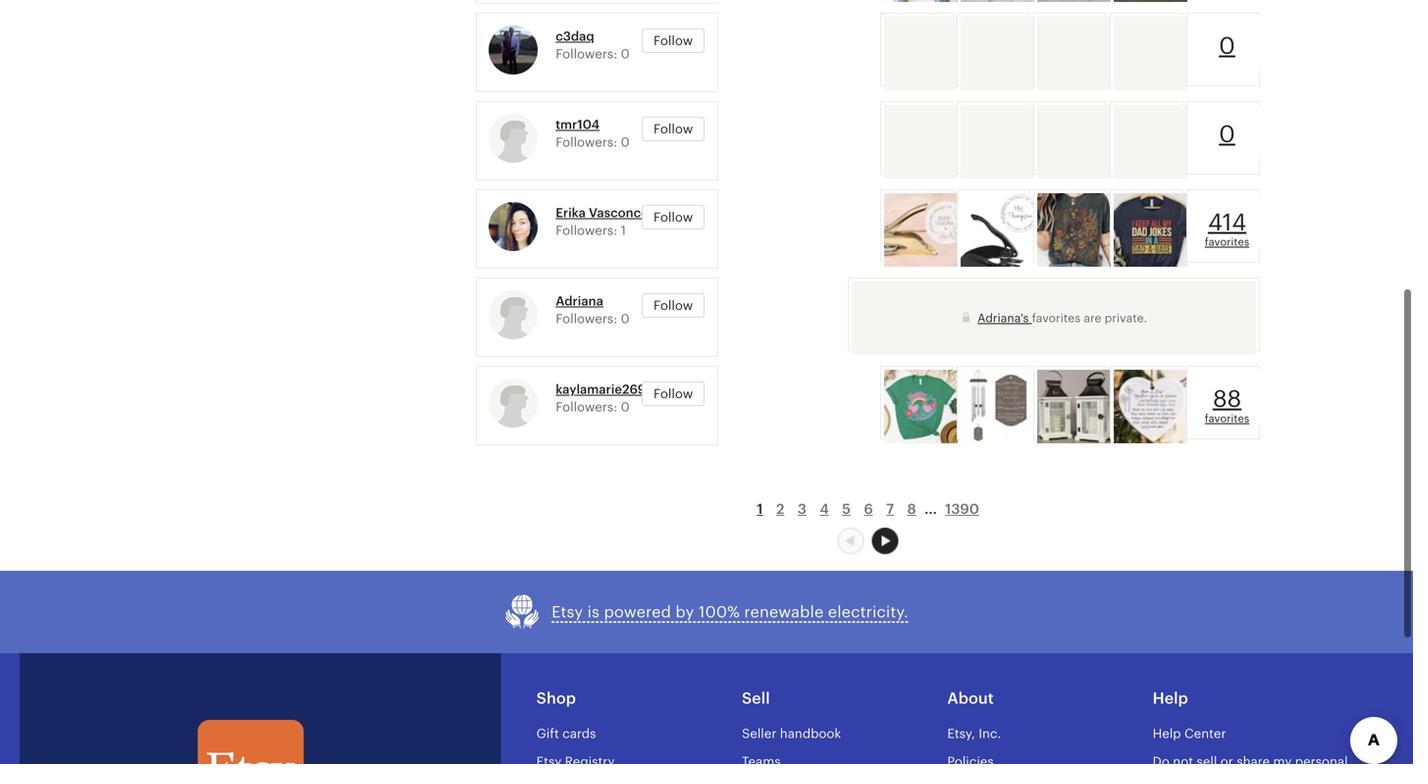 Task type: vqa. For each thing, say whether or not it's contained in the screenshot.
c3daq FOLLOW Button
yes



Task type: locate. For each thing, give the bounding box(es) containing it.
0 vertical spatial 1
[[621, 224, 626, 238]]

3 follow from the top
[[654, 210, 693, 225]]

88
[[1213, 386, 1242, 413]]

0 for tmr104
[[621, 135, 630, 150]]

kaylamarie2697
[[556, 383, 653, 397]]

followers: down the c3daq
[[556, 47, 618, 62]]

followers: for kaylamarie2697
[[556, 400, 618, 415]]

powered
[[604, 604, 671, 622]]

followers: 0 down the kaylamarie2697
[[556, 400, 630, 415]]

0 vertical spatial favorites
[[1205, 236, 1250, 249]]

7
[[887, 502, 894, 518]]

2 follow from the top
[[654, 122, 693, 137]]

help center link
[[1153, 727, 1227, 742]]

2 help from the top
[[1153, 727, 1182, 742]]

custom library embosser, library book stamp, personalized book embosser, monogram embosser stamp, teacher appreciation gift, teacher stamp image
[[961, 194, 1035, 267]]

followers: 0
[[556, 47, 630, 62], [556, 135, 630, 150], [556, 312, 630, 327], [556, 400, 630, 415]]

followers:
[[556, 47, 618, 62], [556, 135, 618, 150], [556, 224, 618, 238], [556, 312, 618, 327], [556, 400, 618, 415]]

private.
[[1105, 312, 1148, 325]]

magnetic vase // handmade pen holder // bud vase pen magnet // magnetic spoon holder image
[[885, 0, 958, 2]]

2 followers: from the top
[[556, 135, 618, 150]]

0 vertical spatial help
[[1153, 690, 1189, 708]]

4 follow button from the top
[[642, 294, 705, 318]]

shop
[[537, 690, 576, 708]]

follow for erika vasconcelos
[[654, 210, 693, 225]]

0
[[1219, 33, 1236, 60], [621, 47, 630, 62], [1219, 121, 1236, 148], [621, 135, 630, 150], [621, 312, 630, 327], [621, 400, 630, 415]]

follow button for erika vasconcelos
[[642, 205, 705, 230]]

turtle magnet set image
[[961, 0, 1035, 2]]

2 vertical spatial favorites
[[1205, 413, 1250, 425]]

c3daq link
[[556, 29, 595, 44]]

2 follow button from the top
[[642, 117, 705, 142]]

i keep all my dad jokes in a dad-a-base shirt,new dad shirt,dad shirt,daddy shirt,father's day shirt,best dad shirt,gift for dad image
[[1114, 194, 1188, 267]]

8 ... 1390
[[908, 502, 980, 518]]

renewable
[[744, 604, 824, 622]]

help left center
[[1153, 727, 1182, 742]]

1 0 link from the top
[[1191, 17, 1264, 71]]

follow for kaylamarie2697
[[654, 387, 693, 402]]

1 followers: from the top
[[556, 47, 618, 62]]

followers: 0 for tmr104
[[556, 135, 630, 150]]

4
[[820, 502, 829, 518]]

favorites right 'i keep all my dad jokes in a dad-a-base shirt,new dad shirt,dad shirt,daddy shirt,father's day shirt,best dad shirt,gift for dad' image
[[1205, 236, 1250, 249]]

88 favorites
[[1205, 386, 1250, 425]]

1 down vasconcelos
[[621, 224, 626, 238]]

favorites for adriana's
[[1032, 312, 1081, 325]]

followers: for adriana
[[556, 312, 618, 327]]

help up the help center link
[[1153, 690, 1189, 708]]

3 followers: 0 from the top
[[556, 312, 630, 327]]

followers: 0 down the c3daq
[[556, 47, 630, 62]]

mini vintage troll magnet image
[[1038, 0, 1111, 2]]

followers: 0 down 'adriana' link
[[556, 312, 630, 327]]

favorites left are
[[1032, 312, 1081, 325]]

favorites for 414
[[1205, 236, 1250, 249]]

0 for adriana
[[621, 312, 630, 327]]

center
[[1185, 727, 1227, 742]]

are
[[1084, 312, 1102, 325]]

follow
[[654, 34, 693, 48], [654, 122, 693, 137], [654, 210, 693, 225], [654, 299, 693, 313], [654, 387, 693, 402]]

adriana's
[[978, 312, 1029, 325]]

1 follow button from the top
[[642, 29, 705, 53]]

1 vertical spatial help
[[1153, 727, 1182, 742]]

follow button for c3daq
[[642, 29, 705, 53]]

followers: down tmr104
[[556, 135, 618, 150]]

help center
[[1153, 727, 1227, 742]]

1 horizontal spatial 1
[[757, 502, 763, 518]]

5 follow from the top
[[654, 387, 693, 402]]

2 followers: 0 from the top
[[556, 135, 630, 150]]

erika vasconcelos link
[[556, 206, 666, 221]]

4 followers: 0 from the top
[[556, 400, 630, 415]]

3 followers: from the top
[[556, 224, 618, 238]]

4 followers: from the top
[[556, 312, 618, 327]]

c3daq
[[556, 29, 595, 44]]

high quality embosser gift, from the library embosser, collection of book,wreath embosser,bookmarks, personalized book stamp,book lover gift image
[[885, 194, 958, 267]]

help for help
[[1153, 690, 1189, 708]]

favorites
[[1205, 236, 1250, 249], [1032, 312, 1081, 325], [1205, 413, 1250, 425]]

0 vertical spatial 0 link
[[1191, 17, 1264, 71]]

1 vertical spatial 1
[[757, 502, 763, 518]]

help
[[1153, 690, 1189, 708], [1153, 727, 1182, 742]]

1390 link
[[941, 502, 985, 518]]

favorites right my mom and dad together again in heaven, parents memorial ornament, mother father remembrance, mom grief gift, parents grief sympathy,h2 image
[[1205, 413, 1250, 425]]

follow button
[[642, 29, 705, 53], [642, 117, 705, 142], [642, 205, 705, 230], [642, 294, 705, 318], [642, 382, 705, 407]]

follow for tmr104
[[654, 122, 693, 137]]

1 help from the top
[[1153, 690, 1189, 708]]

7 link
[[882, 502, 899, 518]]

3
[[798, 502, 807, 518]]

erika vasconcelos
[[556, 206, 666, 221]]

2 0 link from the top
[[1191, 105, 1264, 159]]

by
[[676, 604, 695, 622]]

etsy, inc.
[[948, 727, 1002, 742]]

1 vertical spatial favorites
[[1032, 312, 1081, 325]]

5 link
[[838, 502, 856, 518]]

1
[[621, 224, 626, 238], [757, 502, 763, 518]]

1 follow from the top
[[654, 34, 693, 48]]

6
[[864, 502, 873, 518]]

followers: for c3daq
[[556, 47, 618, 62]]

followers: 0 for adriana
[[556, 312, 630, 327]]

0 link
[[1191, 17, 1264, 71], [1191, 105, 1264, 159]]

4 follow from the top
[[654, 299, 693, 313]]

1 vertical spatial 0 link
[[1191, 105, 1264, 159]]

followers: down the kaylamarie2697
[[556, 400, 618, 415]]

2 link
[[772, 502, 790, 518]]

5 follow button from the top
[[642, 382, 705, 407]]

etsy
[[552, 604, 583, 622]]

followers: down erika
[[556, 224, 618, 238]]

0 for c3daq
[[621, 47, 630, 62]]

c3daq image
[[489, 26, 538, 75]]

my mom and dad together again in heaven, parents memorial ornament, mother father remembrance, mom grief gift, parents grief sympathy,h2 image
[[1114, 370, 1188, 444]]

about
[[948, 690, 994, 708]]

5 followers: from the top
[[556, 400, 618, 415]]

adriana's favorites are private.
[[978, 312, 1148, 325]]

followers: 0 down tmr104
[[556, 135, 630, 150]]

followers: down 'adriana' link
[[556, 312, 618, 327]]

1 followers: 0 from the top
[[556, 47, 630, 62]]

follow button for kaylamarie2697
[[642, 382, 705, 407]]

3 follow button from the top
[[642, 205, 705, 230]]

seller handbook link
[[742, 727, 842, 742]]

1 left 2
[[757, 502, 763, 518]]



Task type: describe. For each thing, give the bounding box(es) containing it.
...
[[925, 502, 937, 518]]

handbook
[[780, 727, 842, 742]]

vasconcelos
[[589, 206, 666, 221]]

adriana image
[[489, 291, 538, 340]]

loss of parents memorial lantern | mom & dad memorial lantern | loss of parents sympathy gift | parents memorial gift | loss of mom dad gift image
[[1038, 370, 1111, 444]]

mom and dad memorial wind chime | loss of parents wind chime gift | in memory of mom & dad wind chime | mother father remembrance gifts image
[[961, 370, 1035, 444]]

etsy,
[[948, 727, 976, 742]]

0 link for c3daq
[[1191, 17, 1264, 71]]

3 link
[[793, 502, 812, 518]]

help for help center
[[1153, 727, 1182, 742]]

follow for c3daq
[[654, 34, 693, 48]]

0 for kaylamarie2697
[[621, 400, 630, 415]]

adriana link
[[556, 294, 604, 309]]

tmr104
[[556, 117, 600, 132]]

seller handbook
[[742, 727, 842, 742]]

gift cards
[[537, 727, 596, 742]]

6 link
[[859, 502, 878, 518]]

etsy is powered by 100% renewable electricity.
[[552, 604, 909, 622]]

2
[[776, 502, 785, 518]]

followers: 0 for c3daq
[[556, 47, 630, 62]]

414
[[1208, 209, 1247, 236]]

etsy, inc. link
[[948, 727, 1002, 742]]

1 link
[[752, 502, 768, 518]]

1390
[[946, 502, 980, 518]]

gummy bear magnets big | fridge magnets | large gummy bear magnets | magnet set | cute magnets | giant gummy bear magnets | gummy bear art image
[[1114, 0, 1188, 2]]

vintage cottagecore shirt goblincore shirt boho wildflowers shirt nature shirt botanical shirt garden lover autumn aesthetic green witch image
[[1038, 194, 1111, 267]]

tmr104 image
[[489, 114, 538, 163]]

8 link
[[903, 502, 921, 518]]

favorites for 88
[[1205, 413, 1250, 425]]

8
[[908, 502, 917, 518]]

gift
[[537, 727, 559, 742]]

0 link for tmr104
[[1191, 105, 1264, 159]]

tmr104 link
[[556, 117, 600, 132]]

0 horizontal spatial 1
[[621, 224, 626, 238]]

followers: for erika vasconcelos
[[556, 224, 618, 238]]

4 link
[[815, 502, 834, 518]]

is
[[588, 604, 600, 622]]

follow for adriana
[[654, 299, 693, 313]]

5
[[842, 502, 851, 518]]

cards
[[563, 727, 596, 742]]

followers: 0 for kaylamarie2697
[[556, 400, 630, 415]]

etsy is powered by 100% renewable electricity. button
[[505, 595, 909, 630]]

414 favorites
[[1205, 209, 1250, 249]]

inc.
[[979, 727, 1002, 742]]

erika
[[556, 206, 586, 221]]

kaylamarie2697 link
[[556, 383, 653, 397]]

followers: 1
[[556, 224, 626, 238]]

followers: for tmr104
[[556, 135, 618, 150]]

electricity.
[[828, 604, 909, 622]]

kaylamarie2697 image
[[489, 379, 538, 428]]

follow button for adriana
[[642, 294, 705, 318]]

adriana's link
[[978, 312, 1032, 325]]

follow button for tmr104
[[642, 117, 705, 142]]

100%
[[699, 604, 740, 622]]

adriana
[[556, 294, 604, 309]]

gift cards link
[[537, 727, 596, 742]]

fearless feminist t-shirt, gifts for her, gifts for him, women's empowerment, feminist tee, women's shirt, equality, feminism shirt image
[[885, 370, 958, 444]]

sell
[[742, 690, 770, 708]]

seller
[[742, 727, 777, 742]]

erika vasconcelos image
[[489, 202, 538, 252]]



